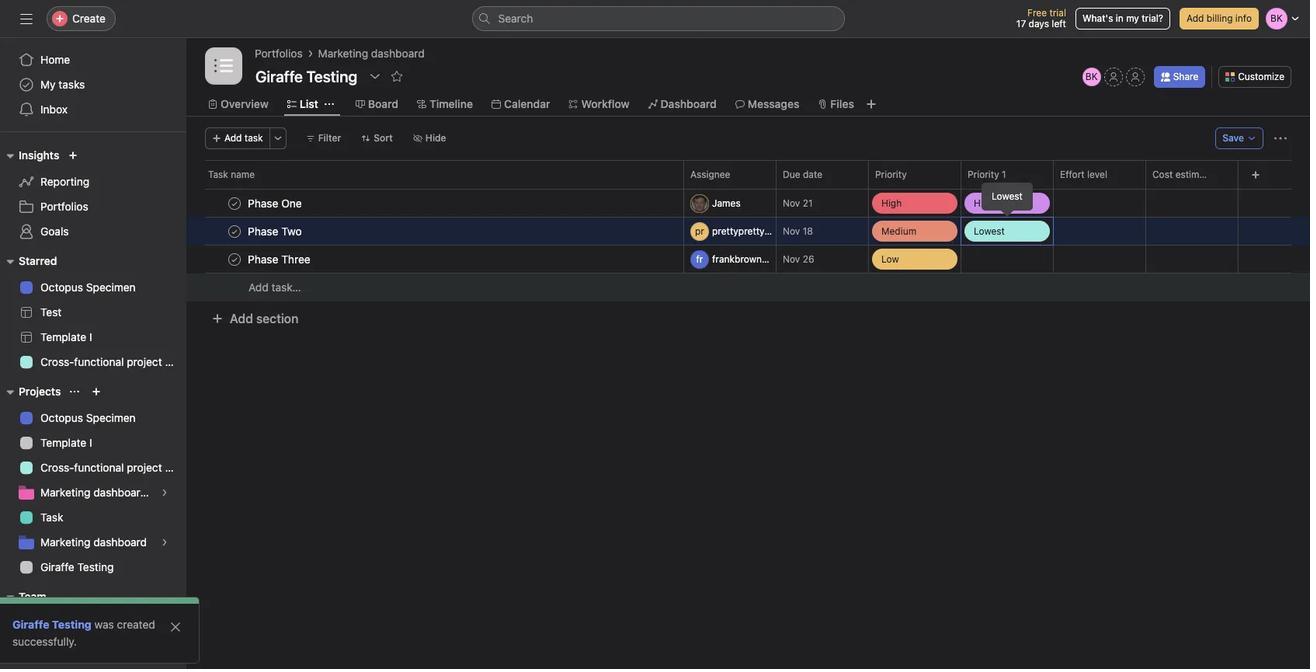 Task type: describe. For each thing, give the bounding box(es) containing it.
starred
[[19, 254, 57, 267]]

1
[[1002, 169, 1007, 180]]

starred element
[[0, 247, 187, 378]]

0 horizontal spatial —
[[971, 254, 978, 264]]

section
[[256, 312, 299, 326]]

plan for cross-functional project plan link inside starred 'element'
[[165, 355, 186, 368]]

what's in my trial?
[[1083, 12, 1164, 24]]

team
[[19, 590, 46, 603]]

search button
[[472, 6, 845, 31]]

low button
[[870, 246, 961, 273]]

workflow
[[582, 97, 630, 110]]

template i for first template i link from the top
[[40, 330, 92, 343]]

add field image
[[1252, 170, 1261, 180]]

new image
[[69, 151, 78, 160]]

create button
[[47, 6, 116, 31]]

1 horizontal spatial —
[[1064, 227, 1071, 236]]

calendar
[[504, 97, 551, 110]]

1 vertical spatial portfolios link
[[9, 194, 177, 219]]

task for task
[[40, 511, 63, 524]]

lowest tooltip
[[983, 183, 1033, 214]]

task name
[[208, 169, 255, 180]]

dashboard inside projects element
[[93, 535, 147, 549]]

Phase One text field
[[245, 195, 307, 211]]

board link
[[356, 96, 399, 113]]

save
[[1223, 132, 1245, 144]]

0 vertical spatial marketing
[[318, 47, 368, 60]]

projects button
[[0, 382, 61, 401]]

cross-functional project plan link inside starred 'element'
[[9, 350, 186, 375]]

template for 1st template i link from the bottom of the page
[[40, 436, 86, 449]]

filter button
[[299, 127, 348, 149]]

— text field
[[1153, 198, 1239, 210]]

marketing for marketing dashboard link within the projects element
[[40, 535, 90, 549]]

info
[[1236, 12, 1253, 24]]

name
[[231, 169, 255, 180]]

dashboard
[[661, 97, 717, 110]]

row containing task name
[[187, 160, 1311, 189]]

days
[[1029, 18, 1050, 30]]

test link
[[9, 300, 177, 325]]

nov 18
[[783, 225, 814, 237]]

invite
[[44, 642, 72, 655]]

1 vertical spatial testing
[[52, 618, 92, 631]]

files
[[831, 97, 855, 110]]

trial
[[1050, 7, 1067, 19]]

share button
[[1155, 66, 1206, 88]]

portfolios inside insights element
[[40, 200, 88, 213]]

insights
[[19, 148, 59, 162]]

cross- for cross-functional project plan link inside starred 'element'
[[40, 355, 74, 368]]

effort level
[[1061, 169, 1108, 180]]

starred button
[[0, 252, 57, 270]]

row containing pr
[[187, 217, 1311, 246]]

insights button
[[0, 146, 59, 165]]

header untitled section tree grid
[[187, 189, 1311, 302]]

trial?
[[1143, 12, 1164, 24]]

free trial 17 days left
[[1017, 7, 1067, 30]]

add task button
[[205, 127, 270, 149]]

add billing info
[[1187, 12, 1253, 24]]

ja
[[695, 197, 705, 209]]

specimen for test
[[86, 281, 136, 294]]

octopus for starred
[[40, 281, 83, 294]]

i for 1st template i link from the bottom of the page
[[89, 436, 92, 449]]

high
[[882, 197, 902, 209]]

board
[[368, 97, 399, 110]]

what's in my trial? button
[[1076, 8, 1171, 30]]

fr button
[[691, 250, 773, 268]]

share
[[1174, 71, 1199, 82]]

— text field for —
[[1153, 254, 1239, 266]]

customize button
[[1219, 66, 1292, 88]]

messages link
[[736, 96, 800, 113]]

cross- for cross-functional project plan link in the projects element
[[40, 461, 74, 474]]

26
[[803, 253, 815, 265]]

completed checkbox for fr
[[225, 250, 244, 268]]

lowest for lowest dropdown button
[[974, 225, 1005, 237]]

0 vertical spatial giraffe testing link
[[9, 555, 177, 580]]

billing
[[1207, 12, 1234, 24]]

completed image for ja
[[225, 194, 244, 213]]

completed checkbox for pr
[[225, 222, 244, 241]]

completed image for fr
[[225, 250, 244, 268]]

project for cross-functional project plan link inside starred 'element'
[[127, 355, 162, 368]]

team button
[[0, 587, 46, 606]]

home
[[40, 53, 70, 66]]

pr
[[696, 225, 705, 237]]

row containing ja
[[187, 189, 1311, 218]]

my tasks
[[40, 78, 85, 91]]

files link
[[819, 96, 855, 113]]

reporting
[[40, 175, 89, 188]]

level
[[1088, 169, 1108, 180]]

medium button
[[870, 218, 961, 245]]

overview link
[[208, 96, 269, 113]]

marketing dashboard inside projects element
[[40, 535, 147, 549]]

dashboard link
[[649, 96, 717, 113]]

add for add task…
[[249, 281, 269, 294]]

octopus specimen for template i
[[40, 411, 136, 424]]

hide
[[426, 132, 447, 144]]

my workspace link
[[9, 611, 177, 636]]

0 vertical spatial marketing dashboard
[[318, 47, 425, 60]]

inbox link
[[9, 97, 177, 122]]

estimate
[[1176, 169, 1214, 180]]

highest
[[974, 197, 1008, 209]]

timeline
[[430, 97, 473, 110]]

add task… row
[[187, 273, 1311, 302]]

1 horizontal spatial — button
[[1055, 217, 1146, 245]]

add task…
[[249, 281, 301, 294]]

show options image for cost estimate
[[1217, 170, 1226, 180]]

add for add billing info
[[1187, 12, 1205, 24]]

bk
[[1086, 71, 1098, 82]]

testing inside projects element
[[77, 560, 114, 573]]

0 vertical spatial dashboard
[[371, 47, 425, 60]]

invite button
[[15, 635, 82, 663]]

project for cross-functional project plan link in the projects element
[[127, 461, 162, 474]]

in
[[1117, 12, 1124, 24]]

1 vertical spatial giraffe testing
[[12, 618, 92, 631]]

template for first template i link from the top
[[40, 330, 86, 343]]

free
[[1028, 7, 1048, 19]]

1 vertical spatial giraffe
[[12, 618, 49, 631]]

list image
[[214, 57, 233, 75]]

add section
[[230, 312, 299, 326]]

close image
[[169, 621, 182, 633]]

workflow link
[[569, 96, 630, 113]]

overview
[[221, 97, 269, 110]]

list link
[[287, 96, 318, 113]]

octopus specimen link for test
[[9, 275, 177, 300]]

sort button
[[355, 127, 400, 149]]

my tasks link
[[9, 72, 177, 97]]

hide button
[[406, 127, 454, 149]]

functional for cross-functional project plan link inside starred 'element'
[[74, 355, 124, 368]]

task
[[245, 132, 263, 144]]



Task type: vqa. For each thing, say whether or not it's contained in the screenshot.
2nd the 1:1 from the top
no



Task type: locate. For each thing, give the bounding box(es) containing it.
functional inside projects element
[[74, 461, 124, 474]]

nov left "21"
[[783, 197, 801, 209]]

giraffe testing up teams element
[[40, 560, 114, 573]]

1 template i link from the top
[[9, 325, 177, 350]]

messages
[[748, 97, 800, 110]]

2 completed checkbox from the top
[[225, 250, 244, 268]]

i down test link
[[89, 330, 92, 343]]

project down test link
[[127, 355, 162, 368]]

0 horizontal spatial task
[[40, 511, 63, 524]]

1 my from the top
[[40, 78, 56, 91]]

template i link down test
[[9, 325, 177, 350]]

completed image down completed icon
[[225, 250, 244, 268]]

2 vertical spatial marketing
[[40, 535, 90, 549]]

completed image inside phase three 'cell'
[[225, 250, 244, 268]]

add section button
[[205, 305, 305, 333]]

task left name
[[208, 169, 228, 180]]

octopus for projects
[[40, 411, 83, 424]]

search
[[499, 12, 533, 25]]

nov left 18
[[783, 225, 801, 237]]

cross- up the marketing dashboards link
[[40, 461, 74, 474]]

was
[[94, 618, 114, 631]]

0 vertical spatial portfolios link
[[255, 45, 303, 62]]

1 horizontal spatial marketing dashboard
[[318, 47, 425, 60]]

giraffe testing up successfully.
[[12, 618, 92, 631]]

1 octopus specimen link from the top
[[9, 275, 177, 300]]

add to starred image
[[391, 70, 403, 82]]

testing
[[77, 560, 114, 573], [52, 618, 92, 631]]

1 plan from the top
[[165, 355, 186, 368]]

octopus specimen link for template i
[[9, 406, 177, 431]]

1 functional from the top
[[74, 355, 124, 368]]

add left the billing
[[1187, 12, 1205, 24]]

2 nov from the top
[[783, 225, 801, 237]]

0 vertical spatial — text field
[[1153, 226, 1239, 238]]

add left task… at the left top
[[249, 281, 269, 294]]

home link
[[9, 47, 177, 72]]

i inside projects element
[[89, 436, 92, 449]]

template inside starred 'element'
[[40, 330, 86, 343]]

add billing info button
[[1180, 8, 1260, 30]]

0 vertical spatial cross-functional project plan link
[[9, 350, 186, 375]]

task link
[[9, 505, 177, 530]]

1 completed checkbox from the top
[[225, 222, 244, 241]]

row
[[187, 160, 1311, 189], [205, 188, 1292, 190], [187, 189, 1311, 218], [187, 217, 1311, 246], [187, 245, 1311, 274]]

completed checkbox down completed checkbox
[[225, 222, 244, 241]]

giraffe testing link
[[9, 555, 177, 580], [12, 618, 92, 631]]

portfolios link up "list" link
[[255, 45, 303, 62]]

created
[[117, 618, 155, 631]]

priority left 1
[[968, 169, 1000, 180]]

my inside global element
[[40, 78, 56, 91]]

new project or portfolio image
[[92, 387, 101, 396]]

2 show options image from the left
[[1217, 170, 1226, 180]]

1 horizontal spatial task
[[208, 169, 228, 180]]

—
[[1064, 227, 1071, 236], [971, 254, 978, 264]]

1 octopus from the top
[[40, 281, 83, 294]]

insights element
[[0, 141, 187, 247]]

0 horizontal spatial portfolios
[[40, 200, 88, 213]]

0 vertical spatial octopus
[[40, 281, 83, 294]]

1 vertical spatial octopus specimen link
[[9, 406, 177, 431]]

2 specimen from the top
[[86, 411, 136, 424]]

dashboard down 'task' 'link'
[[93, 535, 147, 549]]

lowest
[[992, 190, 1023, 202], [974, 225, 1005, 237]]

plan
[[165, 355, 186, 368], [165, 461, 186, 474]]

1 completed image from the top
[[225, 194, 244, 213]]

octopus up test
[[40, 281, 83, 294]]

cross-functional project plan inside projects element
[[40, 461, 186, 474]]

portfolios up "list" link
[[255, 47, 303, 60]]

due date
[[783, 169, 823, 180]]

my for my tasks
[[40, 78, 56, 91]]

marketing down 'task' 'link'
[[40, 535, 90, 549]]

dashboard
[[371, 47, 425, 60], [93, 535, 147, 549]]

specimen up test link
[[86, 281, 136, 294]]

add task… button
[[249, 279, 301, 296]]

marketing dashboard link inside projects element
[[9, 530, 177, 555]]

effort
[[1061, 169, 1085, 180]]

add
[[1187, 12, 1205, 24], [225, 132, 242, 144], [249, 281, 269, 294], [230, 312, 253, 326]]

2 template i from the top
[[40, 436, 92, 449]]

cross-functional project plan inside starred 'element'
[[40, 355, 186, 368]]

marketing
[[318, 47, 368, 60], [40, 486, 90, 499], [40, 535, 90, 549]]

plan inside starred 'element'
[[165, 355, 186, 368]]

cost estimate
[[1153, 169, 1214, 180]]

completed image
[[225, 222, 244, 241]]

1 vertical spatial giraffe testing link
[[12, 618, 92, 631]]

1 project from the top
[[127, 355, 162, 368]]

0 horizontal spatial marketing dashboard link
[[9, 530, 177, 555]]

completed checkbox inside phase three 'cell'
[[225, 250, 244, 268]]

1 vertical spatial specimen
[[86, 411, 136, 424]]

my
[[1127, 12, 1140, 24]]

completed checkbox down completed icon
[[225, 250, 244, 268]]

2 cross- from the top
[[40, 461, 74, 474]]

hide sidebar image
[[20, 12, 33, 25]]

1 priority from the left
[[876, 169, 907, 180]]

marketing dashboard up show options image
[[318, 47, 425, 60]]

0 horizontal spatial portfolios link
[[9, 194, 177, 219]]

i inside starred 'element'
[[89, 330, 92, 343]]

high button
[[870, 190, 961, 217]]

1 vertical spatial — text field
[[1153, 254, 1239, 266]]

octopus specimen inside starred 'element'
[[40, 281, 136, 294]]

0 vertical spatial task
[[208, 169, 228, 180]]

pr button
[[691, 222, 773, 241]]

1 cross- from the top
[[40, 355, 74, 368]]

template i
[[40, 330, 92, 343], [40, 436, 92, 449]]

1 vertical spatial project
[[127, 461, 162, 474]]

cross- up projects
[[40, 355, 74, 368]]

template i down test
[[40, 330, 92, 343]]

Completed checkbox
[[225, 222, 244, 241], [225, 250, 244, 268]]

calendar link
[[492, 96, 551, 113]]

specimen down new project or portfolio icon at the left of the page
[[86, 411, 136, 424]]

octopus specimen inside projects element
[[40, 411, 136, 424]]

show options, current sort, top image
[[70, 387, 80, 396]]

marketing dashboards link
[[9, 480, 177, 505]]

0 vertical spatial octopus specimen
[[40, 281, 136, 294]]

priority 1
[[968, 169, 1007, 180]]

0 vertical spatial functional
[[74, 355, 124, 368]]

marketing up 'task' 'link'
[[40, 486, 90, 499]]

octopus down 'show options, current sort, top' image
[[40, 411, 83, 424]]

functional up marketing dashboards
[[74, 461, 124, 474]]

phase two cell
[[187, 217, 685, 246]]

show options image
[[369, 70, 382, 82]]

0 vertical spatial nov
[[783, 197, 801, 209]]

giraffe testing
[[40, 560, 114, 573], [12, 618, 92, 631]]

0 horizontal spatial priority
[[876, 169, 907, 180]]

list
[[300, 97, 318, 110]]

save button
[[1216, 127, 1264, 149]]

1 vertical spatial template
[[40, 436, 86, 449]]

show options image
[[1032, 170, 1041, 180], [1217, 170, 1226, 180]]

nov for nov 18
[[783, 225, 801, 237]]

my for my workspace
[[40, 616, 56, 629]]

specimen for template i
[[86, 411, 136, 424]]

plan for cross-functional project plan link in the projects element
[[165, 461, 186, 474]]

marketing dashboard link
[[318, 45, 425, 62], [9, 530, 177, 555]]

successfully.
[[12, 635, 77, 648]]

add for add task
[[225, 132, 242, 144]]

2 project from the top
[[127, 461, 162, 474]]

2 octopus from the top
[[40, 411, 83, 424]]

lowest button
[[962, 218, 1054, 245]]

show options image for priority 1
[[1032, 170, 1041, 180]]

1 vertical spatial lowest
[[974, 225, 1005, 237]]

1 horizontal spatial portfolios link
[[255, 45, 303, 62]]

marketing for the marketing dashboards link
[[40, 486, 90, 499]]

0 horizontal spatial dashboard
[[93, 535, 147, 549]]

my
[[40, 78, 56, 91], [40, 616, 56, 629]]

2 cross-functional project plan link from the top
[[9, 455, 186, 480]]

marketing dashboard link down the marketing dashboards link
[[9, 530, 177, 555]]

octopus specimen down new project or portfolio icon at the left of the page
[[40, 411, 136, 424]]

inbox
[[40, 103, 68, 116]]

task for task name
[[208, 169, 228, 180]]

completed image inside phase one cell
[[225, 194, 244, 213]]

1 cross-functional project plan link from the top
[[9, 350, 186, 375]]

2 my from the top
[[40, 616, 56, 629]]

Phase Two text field
[[245, 223, 307, 239]]

giraffe testing link up teams element
[[9, 555, 177, 580]]

1 — text field from the top
[[1153, 226, 1239, 238]]

marketing up tab actions image
[[318, 47, 368, 60]]

1 i from the top
[[89, 330, 92, 343]]

0 vertical spatial specimen
[[86, 281, 136, 294]]

1 vertical spatial plan
[[165, 461, 186, 474]]

1 vertical spatial marketing dashboard link
[[9, 530, 177, 555]]

more actions image
[[273, 134, 283, 143]]

1 nov from the top
[[783, 197, 801, 209]]

specimen inside starred 'element'
[[86, 281, 136, 294]]

i up marketing dashboards
[[89, 436, 92, 449]]

cross- inside starred 'element'
[[40, 355, 74, 368]]

2 priority from the left
[[968, 169, 1000, 180]]

0 horizontal spatial show options image
[[1032, 170, 1041, 180]]

0 vertical spatial completed checkbox
[[225, 222, 244, 241]]

test
[[40, 305, 62, 319]]

Completed checkbox
[[225, 194, 244, 213]]

cross-functional project plan up new project or portfolio icon at the left of the page
[[40, 355, 186, 368]]

my inside teams element
[[40, 616, 56, 629]]

1 vertical spatial nov
[[783, 225, 801, 237]]

add tab image
[[866, 98, 878, 110]]

0 vertical spatial lowest
[[992, 190, 1023, 202]]

3 nov from the top
[[783, 253, 801, 265]]

reporting link
[[9, 169, 177, 194]]

date
[[803, 169, 823, 180]]

template i inside starred 'element'
[[40, 330, 92, 343]]

functional for cross-functional project plan link in the projects element
[[74, 461, 124, 474]]

dashboard up add to starred "image"
[[371, 47, 425, 60]]

tasks
[[59, 78, 85, 91]]

nov 21
[[783, 197, 813, 209]]

goals
[[40, 225, 69, 238]]

lowest down the highest
[[974, 225, 1005, 237]]

priority
[[876, 169, 907, 180], [968, 169, 1000, 180]]

plan inside projects element
[[165, 461, 186, 474]]

octopus specimen link up test
[[9, 275, 177, 300]]

bk button
[[1083, 68, 1102, 86]]

giraffe inside projects element
[[40, 560, 74, 573]]

marketing dashboard link up show options image
[[318, 45, 425, 62]]

cross-functional project plan link up new project or portfolio icon at the left of the page
[[9, 350, 186, 375]]

— down lowest dropdown button
[[971, 254, 978, 264]]

2 vertical spatial nov
[[783, 253, 801, 265]]

priority for priority
[[876, 169, 907, 180]]

template down test
[[40, 330, 86, 343]]

nov for nov 26
[[783, 253, 801, 265]]

template i inside projects element
[[40, 436, 92, 449]]

1 vertical spatial my
[[40, 616, 56, 629]]

1 octopus specimen from the top
[[40, 281, 136, 294]]

task inside 'link'
[[40, 511, 63, 524]]

0 vertical spatial cross-functional project plan
[[40, 355, 186, 368]]

dashboards
[[93, 486, 153, 499]]

see details, marketing dashboard image
[[160, 538, 169, 547]]

global element
[[0, 38, 187, 131]]

functional up new project or portfolio icon at the left of the page
[[74, 355, 124, 368]]

more actions image
[[1275, 132, 1288, 145]]

cross-functional project plan link up marketing dashboards
[[9, 455, 186, 480]]

0 vertical spatial template
[[40, 330, 86, 343]]

teams element
[[0, 583, 187, 639]]

lowest inside tooltip
[[992, 190, 1023, 202]]

cross-functional project plan up the dashboards
[[40, 461, 186, 474]]

cross-functional project plan for cross-functional project plan link in the projects element
[[40, 461, 186, 474]]

2 completed image from the top
[[225, 250, 244, 268]]

1 vertical spatial task
[[40, 511, 63, 524]]

giraffe testing inside projects element
[[40, 560, 114, 573]]

1 specimen from the top
[[86, 281, 136, 294]]

low
[[882, 253, 900, 265]]

timeline link
[[417, 96, 473, 113]]

0 vertical spatial project
[[127, 355, 162, 368]]

0 vertical spatial octopus specimen link
[[9, 275, 177, 300]]

1 vertical spatial —
[[971, 254, 978, 264]]

1 vertical spatial cross-functional project plan
[[40, 461, 186, 474]]

nov left 26 at right
[[783, 253, 801, 265]]

1 vertical spatial marketing
[[40, 486, 90, 499]]

giraffe testing link up successfully.
[[12, 618, 92, 631]]

18
[[803, 225, 814, 237]]

2 template i link from the top
[[9, 431, 177, 455]]

— button down 'level'
[[1055, 217, 1146, 245]]

2 functional from the top
[[74, 461, 124, 474]]

project up see details, marketing dashboards image
[[127, 461, 162, 474]]

cross-functional project plan
[[40, 355, 186, 368], [40, 461, 186, 474]]

completed image
[[225, 194, 244, 213], [225, 250, 244, 268]]

— text field
[[1153, 226, 1239, 238], [1153, 254, 1239, 266]]

17
[[1017, 18, 1027, 30]]

1 horizontal spatial priority
[[968, 169, 1000, 180]]

lowest for lowest tooltip
[[992, 190, 1023, 202]]

1 vertical spatial dashboard
[[93, 535, 147, 549]]

0 vertical spatial template i
[[40, 330, 92, 343]]

octopus specimen link down new project or portfolio icon at the left of the page
[[9, 406, 177, 431]]

portfolios down "reporting" at the left of page
[[40, 200, 88, 213]]

octopus specimen up test link
[[40, 281, 136, 294]]

what's
[[1083, 12, 1114, 24]]

octopus inside projects element
[[40, 411, 83, 424]]

octopus specimen for test
[[40, 281, 136, 294]]

0 vertical spatial template i link
[[9, 325, 177, 350]]

medium
[[882, 225, 917, 237]]

1 show options image from the left
[[1032, 170, 1041, 180]]

2 octopus specimen from the top
[[40, 411, 136, 424]]

1 vertical spatial portfolios
[[40, 200, 88, 213]]

0 vertical spatial completed image
[[225, 194, 244, 213]]

add for add section
[[230, 312, 253, 326]]

goals link
[[9, 219, 177, 244]]

1 vertical spatial i
[[89, 436, 92, 449]]

0 vertical spatial cross-
[[40, 355, 74, 368]]

1 horizontal spatial dashboard
[[371, 47, 425, 60]]

priority up high
[[876, 169, 907, 180]]

show options image right estimate
[[1217, 170, 1226, 180]]

filter
[[318, 132, 341, 144]]

i for first template i link from the top
[[89, 330, 92, 343]]

completed checkbox inside phase two cell
[[225, 222, 244, 241]]

my left tasks
[[40, 78, 56, 91]]

projects
[[19, 385, 61, 398]]

0 vertical spatial —
[[1064, 227, 1071, 236]]

row containing fr
[[187, 245, 1311, 274]]

show options image right 1
[[1032, 170, 1041, 180]]

1 vertical spatial functional
[[74, 461, 124, 474]]

functional
[[74, 355, 124, 368], [74, 461, 124, 474]]

template down 'show options, current sort, top' image
[[40, 436, 86, 449]]

2 i from the top
[[89, 436, 92, 449]]

1 vertical spatial cross-functional project plan link
[[9, 455, 186, 480]]

0 vertical spatial portfolios
[[255, 47, 303, 60]]

0 horizontal spatial — button
[[962, 245, 1054, 273]]

template
[[40, 330, 86, 343], [40, 436, 86, 449]]

portfolios link down "reporting" at the left of page
[[9, 194, 177, 219]]

1 vertical spatial completed image
[[225, 250, 244, 268]]

task
[[208, 169, 228, 180], [40, 511, 63, 524]]

completed image up completed icon
[[225, 194, 244, 213]]

see details, marketing dashboards image
[[160, 488, 169, 497]]

1 template from the top
[[40, 330, 86, 343]]

2 template from the top
[[40, 436, 86, 449]]

add left task at the top of page
[[225, 132, 242, 144]]

1 vertical spatial completed checkbox
[[225, 250, 244, 268]]

project inside starred 'element'
[[127, 355, 162, 368]]

1 horizontal spatial portfolios
[[255, 47, 303, 60]]

2 — text field from the top
[[1153, 254, 1239, 266]]

1 horizontal spatial show options image
[[1217, 170, 1226, 180]]

1 vertical spatial template i link
[[9, 431, 177, 455]]

portfolios
[[255, 47, 303, 60], [40, 200, 88, 213]]

cross-functional project plan for cross-functional project plan link inside starred 'element'
[[40, 355, 186, 368]]

0 vertical spatial giraffe
[[40, 560, 74, 573]]

my up successfully.
[[40, 616, 56, 629]]

1 horizontal spatial marketing dashboard link
[[318, 45, 425, 62]]

0 vertical spatial testing
[[77, 560, 114, 573]]

add inside row
[[249, 281, 269, 294]]

1 vertical spatial marketing dashboard
[[40, 535, 147, 549]]

0 vertical spatial my
[[40, 78, 56, 91]]

1 cross-functional project plan from the top
[[40, 355, 186, 368]]

1 template i from the top
[[40, 330, 92, 343]]

lowest inside dropdown button
[[974, 225, 1005, 237]]

0 horizontal spatial marketing dashboard
[[40, 535, 147, 549]]

specimen inside projects element
[[86, 411, 136, 424]]

phase three cell
[[187, 245, 685, 274]]

james
[[713, 197, 741, 209]]

project
[[127, 355, 162, 368], [127, 461, 162, 474]]

template i for 1st template i link from the bottom of the page
[[40, 436, 92, 449]]

— text field for lowest
[[1153, 226, 1239, 238]]

marketing dashboard
[[318, 47, 425, 60], [40, 535, 147, 549]]

my workspace
[[40, 616, 113, 629]]

Phase Three text field
[[245, 251, 315, 267]]

template i link up marketing dashboards
[[9, 431, 177, 455]]

1 vertical spatial octopus specimen
[[40, 411, 136, 424]]

task…
[[272, 281, 301, 294]]

template i link
[[9, 325, 177, 350], [9, 431, 177, 455]]

— button down lowest dropdown button
[[962, 245, 1054, 273]]

search list box
[[472, 6, 845, 31]]

lowest down 1
[[992, 190, 1023, 202]]

tab actions image
[[325, 99, 334, 109]]

1 vertical spatial octopus
[[40, 411, 83, 424]]

2 octopus specimen link from the top
[[9, 406, 177, 431]]

0 vertical spatial marketing dashboard link
[[318, 45, 425, 62]]

giraffe up team
[[40, 560, 74, 573]]

cross-
[[40, 355, 74, 368], [40, 461, 74, 474]]

projects element
[[0, 378, 187, 583]]

0 vertical spatial i
[[89, 330, 92, 343]]

add task
[[225, 132, 263, 144]]

2 plan from the top
[[165, 461, 186, 474]]

None text field
[[252, 62, 361, 90]]

giraffe up successfully.
[[12, 618, 49, 631]]

phase one cell
[[187, 189, 685, 218]]

functional inside starred 'element'
[[74, 355, 124, 368]]

portfolios link
[[255, 45, 303, 62], [9, 194, 177, 219]]

1 vertical spatial cross-
[[40, 461, 74, 474]]

0 vertical spatial giraffe testing
[[40, 560, 114, 573]]

i
[[89, 330, 92, 343], [89, 436, 92, 449]]

add left 'section'
[[230, 312, 253, 326]]

task down the marketing dashboards link
[[40, 511, 63, 524]]

octopus inside starred 'element'
[[40, 281, 83, 294]]

cross-functional project plan link inside projects element
[[9, 455, 186, 480]]

template inside projects element
[[40, 436, 86, 449]]

2 cross-functional project plan from the top
[[40, 461, 186, 474]]

nov for nov 21
[[783, 197, 801, 209]]

priority for priority 1
[[968, 169, 1000, 180]]

template i down 'show options, current sort, top' image
[[40, 436, 92, 449]]

marketing dashboard down 'task' 'link'
[[40, 535, 147, 549]]

21
[[803, 197, 813, 209]]

cross- inside projects element
[[40, 461, 74, 474]]

1 vertical spatial template i
[[40, 436, 92, 449]]

0 vertical spatial plan
[[165, 355, 186, 368]]

— down effort
[[1064, 227, 1071, 236]]



